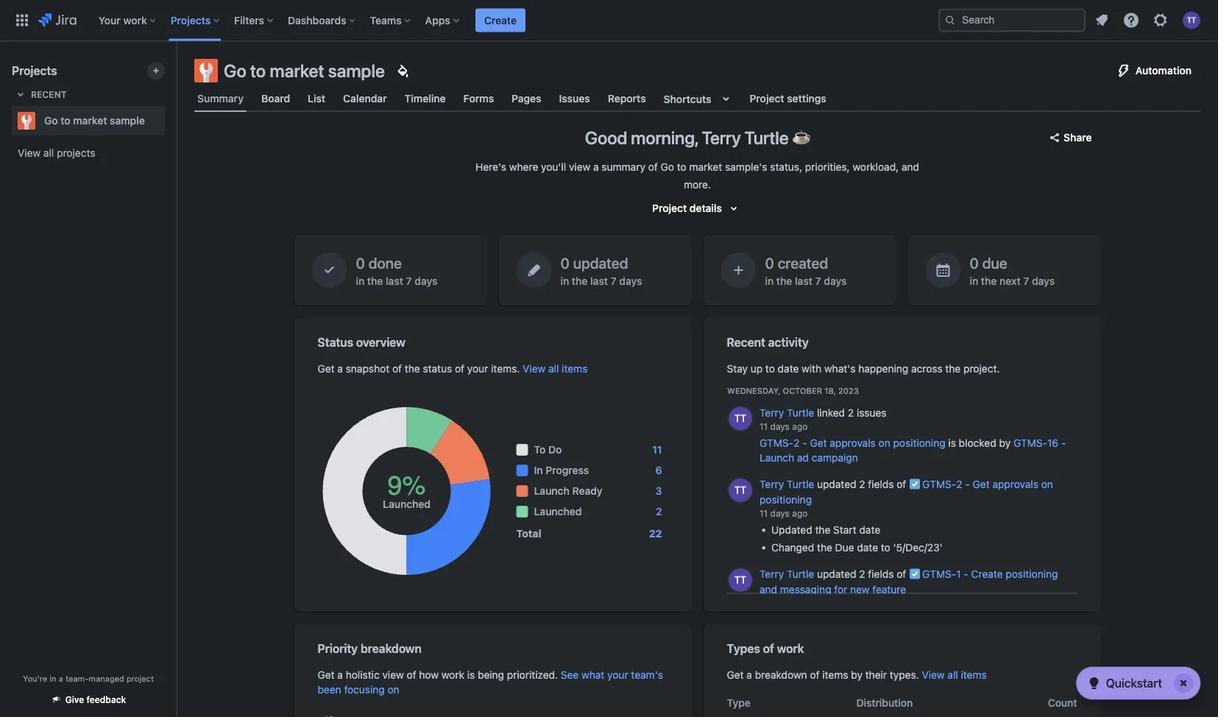 Task type: vqa. For each thing, say whether or not it's contained in the screenshot.
SEE WHAT YOUR TEAM'S BEEN FOCUSING ON in the bottom of the page
yes



Task type: describe. For each thing, give the bounding box(es) containing it.
updated the start date changed the due date to '5/dec/23'
[[771, 524, 942, 553]]

status overview
[[318, 335, 406, 349]]

1 horizontal spatial work
[[442, 669, 464, 681]]

automation
[[1136, 64, 1192, 77]]

2 down gtms-2 - get approvals on positioning is blocked by
[[859, 478, 865, 490]]

view for of
[[382, 669, 404, 681]]

to up view all projects
[[61, 114, 70, 127]]

turtle up messaging
[[787, 568, 814, 580]]

reports
[[608, 92, 646, 105]]

updated
[[771, 524, 812, 536]]

settings
[[787, 92, 827, 105]]

of up 'feature'
[[897, 568, 906, 580]]

team's
[[631, 669, 663, 681]]

list
[[308, 92, 325, 105]]

gtms- for gtms-1 - create positioning and messaging for new feature
[[922, 568, 956, 580]]

on for gtms-2 - get approvals on positioning is blocked by
[[878, 437, 890, 449]]

campaign
[[811, 452, 858, 464]]

0 due in the next 7 days
[[970, 254, 1055, 287]]

projects button
[[166, 8, 225, 32]]

1
[[956, 568, 961, 580]]

your inside see what your team's been focusing on
[[607, 669, 628, 681]]

0 vertical spatial view
[[18, 147, 41, 159]]

projects inside dropdown button
[[171, 14, 211, 26]]

- for gtms-16 - launch ad campaign
[[1061, 437, 1066, 449]]

ago inside terry turtle linked 2 issues 11 days ago
[[792, 421, 807, 432]]

view all projects
[[18, 147, 95, 159]]

market inside here's where you'll view a summary of go to market sample's status, priorities, workload, and more.
[[689, 161, 722, 173]]

2 vertical spatial date
[[857, 541, 878, 553]]

1 vertical spatial work
[[777, 642, 804, 656]]

status
[[318, 335, 353, 349]]

to up board
[[250, 60, 266, 81]]

priorities,
[[805, 161, 850, 173]]

their
[[865, 669, 887, 681]]

to
[[534, 444, 546, 456]]

turtle inside terry turtle linked 2 issues 11 days ago
[[787, 407, 814, 419]]

add to starred image
[[160, 112, 178, 130]]

gtms-1 - create positioning and messaging for new feature link
[[759, 568, 1058, 595]]

new
[[850, 583, 869, 595]]

to inside here's where you'll view a summary of go to market sample's status, priorities, workload, and more.
[[677, 161, 687, 173]]

calendar link
[[340, 85, 390, 112]]

quickstart
[[1106, 676, 1162, 690]]

up
[[751, 363, 763, 375]]

approvals for gtms-2 - get approvals on positioning
[[992, 478, 1038, 490]]

shortcuts
[[664, 93, 711, 105]]

gtms-2 - get approvals on positioning is blocked by
[[759, 437, 1010, 449]]

last for done
[[386, 274, 403, 287]]

gtms- down terry turtle linked 2 issues 11 days ago
[[759, 437, 793, 449]]

terry turtle link for terry turtle linked 2 issues 11 days ago
[[759, 407, 814, 419]]

get for get a snapshot of the status of your items. view all items
[[318, 363, 335, 375]]

0 for 0 done
[[356, 254, 365, 271]]

of left how
[[407, 669, 416, 681]]

2 horizontal spatial items
[[961, 669, 987, 681]]

workload,
[[853, 161, 899, 173]]

0 horizontal spatial items
[[562, 363, 588, 375]]

2 vertical spatial updated
[[817, 568, 856, 580]]

1 horizontal spatial breakdown
[[755, 669, 807, 681]]

types
[[727, 642, 760, 656]]

snapshot
[[346, 363, 390, 375]]

appswitcher icon image
[[13, 11, 31, 29]]

pages link
[[509, 85, 544, 112]]

start
[[833, 524, 856, 536]]

a left team-
[[59, 674, 63, 683]]

1 horizontal spatial sample
[[328, 60, 385, 81]]

terry turtle image
[[728, 478, 752, 502]]

how
[[419, 669, 439, 681]]

of left their
[[810, 669, 820, 681]]

banner containing your work
[[0, 0, 1218, 41]]

1 horizontal spatial items
[[823, 669, 848, 681]]

turtle left ☕️
[[745, 127, 789, 148]]

terry up sample's on the top right
[[702, 127, 741, 148]]

stay up to date with what's happening across the project.
[[727, 363, 1000, 375]]

in progress
[[534, 464, 589, 476]]

you'll
[[541, 161, 566, 173]]

approvals for gtms-2 - get approvals on positioning is blocked by
[[830, 437, 876, 449]]

recent for recent
[[31, 89, 67, 99]]

positioning for gtms-2 - get approvals on positioning is blocked by
[[893, 437, 945, 449]]

1 vertical spatial by
[[851, 669, 863, 681]]

launched
[[534, 505, 582, 518]]

activity
[[768, 335, 809, 349]]

holistic
[[346, 669, 380, 681]]

gtms- for gtms-2 - get approvals on positioning
[[922, 478, 956, 490]]

quickstart button
[[1077, 667, 1201, 699]]

launch inside gtms-16 - launch ad campaign
[[759, 452, 794, 464]]

due
[[982, 254, 1008, 271]]

0 horizontal spatial market
[[73, 114, 107, 127]]

days for 0 created
[[824, 274, 847, 287]]

timeline link
[[402, 85, 449, 112]]

to do
[[534, 444, 562, 456]]

a inside here's where you'll view a summary of go to market sample's status, priorities, workload, and more.
[[593, 161, 599, 173]]

sidebar navigation image
[[160, 59, 193, 88]]

22
[[649, 527, 662, 540]]

of right snapshot
[[392, 363, 402, 375]]

2 gtms-2 - get approvals on positioning link from the top
[[759, 478, 1053, 505]]

create project image
[[150, 65, 162, 77]]

for
[[834, 583, 847, 595]]

2 terry turtle link from the top
[[759, 478, 814, 490]]

0 vertical spatial go
[[224, 60, 246, 81]]

morning,
[[631, 127, 698, 148]]

type
[[727, 697, 751, 709]]

board
[[261, 92, 290, 105]]

october
[[783, 386, 822, 395]]

of inside here's where you'll view a summary of go to market sample's status, priorities, workload, and more.
[[648, 161, 658, 173]]

project settings
[[750, 92, 827, 105]]

0 for 0 due
[[970, 254, 979, 271]]

get for get a breakdown of items by their types. view all items
[[727, 669, 744, 681]]

automation image
[[1115, 62, 1133, 80]]

1 gtms-2 - get approvals on positioning link from the top
[[759, 437, 945, 449]]

you're in a team-managed project
[[23, 674, 154, 683]]

prioritized.
[[507, 669, 558, 681]]

0 done in the last 7 days
[[356, 254, 438, 287]]

turtle down ad
[[787, 478, 814, 490]]

terry turtle image for terry turtle linked 2 issues 11 days ago
[[728, 407, 752, 430]]

11 for 11 days ago
[[759, 508, 768, 518]]

terry inside terry turtle linked 2 issues 11 days ago
[[759, 407, 784, 419]]

total
[[516, 527, 541, 540]]

2 fields from the top
[[868, 568, 894, 580]]

tab list containing summary
[[186, 85, 1209, 112]]

☕️
[[792, 127, 810, 148]]

11 days ago
[[759, 508, 807, 518]]

terry up '11 days ago'
[[759, 478, 784, 490]]

a for get a holistic view of how work is being prioritized.
[[337, 669, 343, 681]]

view all items link for types of work
[[922, 669, 987, 681]]

create button
[[475, 8, 526, 32]]

get a breakdown of items by their types. view all items
[[727, 669, 987, 681]]

overview
[[356, 335, 406, 349]]

1 vertical spatial go to market sample
[[44, 114, 145, 127]]

to inside updated the start date changed the due date to '5/dec/23'
[[881, 541, 890, 553]]

good morning, terry turtle ☕️
[[585, 127, 810, 148]]

2 horizontal spatial all
[[948, 669, 958, 681]]

get a holistic view of how work is being prioritized.
[[318, 669, 561, 681]]

0 horizontal spatial projects
[[12, 64, 57, 78]]

0 created in the last 7 days
[[765, 254, 847, 287]]

forms link
[[461, 85, 497, 112]]

0 vertical spatial by
[[999, 437, 1010, 449]]

the inside the 0 created in the last 7 days
[[777, 274, 792, 287]]

terry down changed
[[759, 568, 784, 580]]

days for 0 due
[[1032, 274, 1055, 287]]

16
[[1047, 437, 1058, 449]]

last for created
[[795, 274, 813, 287]]

0 vertical spatial market
[[270, 60, 324, 81]]

'5/dec/23'
[[893, 541, 942, 553]]

in for 0 created
[[765, 274, 774, 287]]

1 vertical spatial sample
[[110, 114, 145, 127]]

terry turtle image for terry turtle updated 2 fields of
[[728, 568, 752, 592]]

last for updated
[[590, 274, 608, 287]]

you're
[[23, 674, 47, 683]]

the inside "0 done in the last 7 days"
[[367, 274, 383, 287]]

next
[[1000, 274, 1021, 287]]

set background color image
[[394, 62, 411, 80]]

0 for 0 updated
[[561, 254, 570, 271]]

with
[[802, 363, 822, 375]]

gtms-16 - launch ad campaign
[[759, 437, 1066, 464]]

done
[[369, 254, 402, 271]]

due
[[835, 541, 854, 553]]

get inside the gtms-2 - get approvals on positioning
[[973, 478, 990, 490]]

priority breakdown
[[318, 642, 422, 656]]

7 for done
[[406, 274, 412, 287]]

apps button
[[421, 8, 465, 32]]

1 vertical spatial go
[[44, 114, 58, 127]]

sample's
[[725, 161, 768, 173]]

2 down '3' link
[[656, 505, 662, 518]]

6 link
[[656, 463, 662, 478]]

created
[[778, 254, 828, 271]]

notifications image
[[1093, 11, 1111, 29]]

project.
[[964, 363, 1000, 375]]

filters button
[[230, 8, 279, 32]]

items.
[[491, 363, 520, 375]]

focusing
[[344, 684, 385, 696]]

launch ready
[[534, 485, 603, 497]]

distribution
[[857, 697, 913, 709]]



Task type: locate. For each thing, give the bounding box(es) containing it.
0 horizontal spatial breakdown
[[361, 642, 422, 656]]

see what your team's been focusing on link
[[318, 669, 663, 696]]

0 horizontal spatial view
[[18, 147, 41, 159]]

0 horizontal spatial your
[[467, 363, 488, 375]]

1 0 from the left
[[356, 254, 365, 271]]

gtms- inside the gtms-2 - get approvals on positioning
[[922, 478, 956, 490]]

in inside "0 done in the last 7 days"
[[356, 274, 365, 287]]

on inside the gtms-2 - get approvals on positioning
[[1041, 478, 1053, 490]]

1 vertical spatial your
[[607, 669, 628, 681]]

0 vertical spatial fields
[[868, 478, 894, 490]]

days inside 0 updated in the last 7 days
[[619, 274, 642, 287]]

0 horizontal spatial go
[[44, 114, 58, 127]]

gtms-2 - get approvals on positioning
[[759, 478, 1053, 505]]

1 horizontal spatial view
[[569, 161, 591, 173]]

2 terry turtle updated 2 fields of from the top
[[759, 568, 909, 580]]

0 vertical spatial breakdown
[[361, 642, 422, 656]]

items left their
[[823, 669, 848, 681]]

2 up new
[[859, 568, 865, 580]]

1 vertical spatial recent
[[727, 335, 766, 349]]

2 7 from the left
[[611, 274, 617, 287]]

1 ago from the top
[[792, 421, 807, 432]]

date for to
[[778, 363, 799, 375]]

is left blocked
[[948, 437, 956, 449]]

0 vertical spatial positioning
[[893, 437, 945, 449]]

issues link
[[556, 85, 593, 112]]

terry down "wednesday,"
[[759, 407, 784, 419]]

7 for created
[[815, 274, 821, 287]]

1 vertical spatial project
[[652, 202, 687, 214]]

1 vertical spatial positioning
[[759, 493, 812, 505]]

terry turtle link for terry turtle updated 2 fields of
[[759, 568, 814, 580]]

create right the 1
[[971, 568, 1003, 580]]

and inside gtms-1 - create positioning and messaging for new feature
[[759, 583, 777, 595]]

all inside view all projects link
[[43, 147, 54, 159]]

get for get a holistic view of how work is being prioritized.
[[318, 669, 335, 681]]

1 horizontal spatial positioning
[[893, 437, 945, 449]]

1 vertical spatial market
[[73, 114, 107, 127]]

0 horizontal spatial view all items link
[[523, 363, 588, 375]]

view left projects
[[18, 147, 41, 159]]

view right the holistic
[[382, 669, 404, 681]]

by right blocked
[[999, 437, 1010, 449]]

1 horizontal spatial view
[[523, 363, 546, 375]]

0 horizontal spatial project
[[652, 202, 687, 214]]

pages
[[512, 92, 541, 105]]

0 vertical spatial gtms-2 - get approvals on positioning link
[[759, 437, 945, 449]]

sample left add to starred icon
[[110, 114, 145, 127]]

go up summary
[[224, 60, 246, 81]]

last inside 0 updated in the last 7 days
[[590, 274, 608, 287]]

view inside here's where you'll view a summary of go to market sample's status, priorities, workload, and more.
[[569, 161, 591, 173]]

2 vertical spatial terry turtle link
[[759, 568, 814, 580]]

share
[[1064, 131, 1092, 144]]

0 vertical spatial sample
[[328, 60, 385, 81]]

where
[[509, 161, 538, 173]]

- for gtms-1 - create positioning and messaging for new feature
[[964, 568, 968, 580]]

to left '5/dec/23'
[[881, 541, 890, 553]]

calendar
[[343, 92, 387, 105]]

ago
[[792, 421, 807, 432], [792, 508, 807, 518]]

2 horizontal spatial work
[[777, 642, 804, 656]]

0 horizontal spatial is
[[467, 669, 475, 681]]

0 vertical spatial launch
[[759, 452, 794, 464]]

in for 0 due
[[970, 274, 979, 287]]

stay
[[727, 363, 748, 375]]

0 vertical spatial date
[[778, 363, 799, 375]]

good
[[585, 127, 627, 148]]

0 horizontal spatial launch
[[534, 485, 570, 497]]

1 horizontal spatial launch
[[759, 452, 794, 464]]

- for gtms-2 - get approvals on positioning
[[965, 478, 970, 490]]

gtms-2 - get approvals on positioning link down the gtms-16 - launch ad campaign "link"
[[759, 478, 1053, 505]]

0 vertical spatial all
[[43, 147, 54, 159]]

project inside dropdown button
[[652, 202, 687, 214]]

go to market sample
[[224, 60, 385, 81], [44, 114, 145, 127]]

types.
[[890, 669, 919, 681]]

1 vertical spatial launch
[[534, 485, 570, 497]]

days
[[415, 274, 438, 287], [619, 274, 642, 287], [824, 274, 847, 287], [1032, 274, 1055, 287], [770, 421, 789, 432], [770, 508, 789, 518]]

managed
[[89, 674, 124, 683]]

create right apps 'dropdown button'
[[484, 14, 517, 26]]

0 inside "0 done in the last 7 days"
[[356, 254, 365, 271]]

board link
[[258, 85, 293, 112]]

projects up sidebar navigation image
[[171, 14, 211, 26]]

2 vertical spatial view
[[922, 669, 945, 681]]

1 last from the left
[[386, 274, 403, 287]]

summary
[[602, 161, 646, 173]]

0 horizontal spatial all
[[43, 147, 54, 159]]

2023
[[838, 386, 859, 395]]

blocked
[[959, 437, 996, 449]]

to up more.
[[677, 161, 687, 173]]

1 horizontal spatial projects
[[171, 14, 211, 26]]

in for 0 done
[[356, 274, 365, 287]]

view for a
[[569, 161, 591, 173]]

in inside 0 updated in the last 7 days
[[561, 274, 569, 287]]

market
[[270, 60, 324, 81], [73, 114, 107, 127], [689, 161, 722, 173]]

terry turtle link down wednesday, october 18, 2023
[[759, 407, 814, 419]]

1 vertical spatial view
[[523, 363, 546, 375]]

view all items link right items.
[[523, 363, 588, 375]]

2 last from the left
[[590, 274, 608, 287]]

0
[[356, 254, 365, 271], [561, 254, 570, 271], [765, 254, 774, 271], [970, 254, 979, 271]]

0 horizontal spatial sample
[[110, 114, 145, 127]]

the inside 0 updated in the last 7 days
[[572, 274, 588, 287]]

a down types
[[747, 669, 752, 681]]

items
[[562, 363, 588, 375], [823, 669, 848, 681], [961, 669, 987, 681]]

0 vertical spatial terry turtle link
[[759, 407, 814, 419]]

collapse recent projects image
[[12, 85, 29, 103]]

project left details
[[652, 202, 687, 214]]

0 inside the 0 created in the last 7 days
[[765, 254, 774, 271]]

1 vertical spatial on
[[1041, 478, 1053, 490]]

2 right linked
[[848, 407, 854, 419]]

view right 'you'll'
[[569, 161, 591, 173]]

view right items.
[[523, 363, 546, 375]]

of right types
[[763, 642, 774, 656]]

in inside the 0 created in the last 7 days
[[765, 274, 774, 287]]

on down 16
[[1041, 478, 1053, 490]]

list link
[[305, 85, 328, 112]]

2 vertical spatial 11
[[759, 508, 768, 518]]

gtms-
[[759, 437, 793, 449], [1013, 437, 1047, 449], [922, 478, 956, 490], [922, 568, 956, 580]]

3 last from the left
[[795, 274, 813, 287]]

2 inside terry turtle linked 2 issues 11 days ago
[[848, 407, 854, 419]]

18,
[[824, 386, 836, 395]]

0 inside 0 due in the next 7 days
[[970, 254, 979, 271]]

1 vertical spatial updated
[[817, 478, 856, 490]]

days inside 0 due in the next 7 days
[[1032, 274, 1055, 287]]

1 horizontal spatial view all items link
[[922, 669, 987, 681]]

2 up ad
[[793, 437, 799, 449]]

shortcuts button
[[661, 85, 738, 112]]

gtms-2 - get approvals on positioning link up the campaign
[[759, 437, 945, 449]]

0 vertical spatial view
[[569, 161, 591, 173]]

gtms- inside gtms-16 - launch ad campaign
[[1013, 437, 1047, 449]]

tab list
[[186, 85, 1209, 112]]

0 horizontal spatial recent
[[31, 89, 67, 99]]

priority
[[318, 642, 358, 656]]

count
[[1048, 697, 1077, 709]]

get down blocked
[[973, 478, 990, 490]]

automation button
[[1106, 59, 1201, 82]]

status,
[[770, 161, 803, 173]]

positioning
[[893, 437, 945, 449], [759, 493, 812, 505], [1005, 568, 1058, 580]]

3 0 from the left
[[765, 254, 774, 271]]

2 horizontal spatial positioning
[[1005, 568, 1058, 580]]

create inside button
[[484, 14, 517, 26]]

2 vertical spatial go
[[661, 161, 674, 173]]

dismiss quickstart image
[[1172, 671, 1196, 695]]

summary
[[197, 92, 244, 104]]

positioning inside gtms-1 - create positioning and messaging for new feature
[[1005, 568, 1058, 580]]

positioning right the 1
[[1005, 568, 1058, 580]]

wednesday,
[[727, 386, 780, 395]]

2 horizontal spatial on
[[1041, 478, 1053, 490]]

- for gtms-2 - get approvals on positioning is blocked by
[[802, 437, 807, 449]]

2 terry turtle image from the top
[[728, 568, 752, 592]]

approvals inside the gtms-2 - get approvals on positioning
[[992, 478, 1038, 490]]

1 vertical spatial date
[[859, 524, 880, 536]]

0 horizontal spatial approvals
[[830, 437, 876, 449]]

feature
[[872, 583, 906, 595]]

2 vertical spatial on
[[388, 684, 400, 696]]

days inside terry turtle linked 2 issues 11 days ago
[[770, 421, 789, 432]]

gtms- right blocked
[[1013, 437, 1047, 449]]

positioning inside the gtms-2 - get approvals on positioning
[[759, 493, 812, 505]]

4 0 from the left
[[970, 254, 979, 271]]

on right focusing
[[388, 684, 400, 696]]

1 terry turtle updated 2 fields of from the top
[[759, 478, 909, 490]]

and right workload,
[[902, 161, 919, 173]]

- inside gtms-16 - launch ad campaign
[[1061, 437, 1066, 449]]

1 vertical spatial gtms-2 - get approvals on positioning link
[[759, 478, 1053, 505]]

2 horizontal spatial view
[[922, 669, 945, 681]]

types of work
[[727, 642, 804, 656]]

0 vertical spatial go to market sample
[[224, 60, 385, 81]]

approvals up the campaign
[[830, 437, 876, 449]]

terry turtle link up '11 days ago'
[[759, 478, 814, 490]]

Search field
[[939, 8, 1086, 32]]

go to market sample up list in the left top of the page
[[224, 60, 385, 81]]

0 inside 0 updated in the last 7 days
[[561, 254, 570, 271]]

0 horizontal spatial create
[[484, 14, 517, 26]]

1 horizontal spatial go
[[224, 60, 246, 81]]

2 ago from the top
[[792, 508, 807, 518]]

here's
[[476, 161, 507, 173]]

view
[[18, 147, 41, 159], [523, 363, 546, 375], [922, 669, 945, 681]]

2 vertical spatial market
[[689, 161, 722, 173]]

breakdown
[[361, 642, 422, 656], [755, 669, 807, 681]]

- up ad
[[802, 437, 807, 449]]

give feedback
[[65, 695, 126, 705]]

a for get a snapshot of the status of your items. view all items
[[337, 363, 343, 375]]

breakdown down types of work at the bottom of the page
[[755, 669, 807, 681]]

your profile and settings image
[[1183, 11, 1201, 29]]

do
[[548, 444, 562, 456]]

go inside here's where you'll view a summary of go to market sample's status, priorities, workload, and more.
[[661, 161, 674, 173]]

days inside "0 done in the last 7 days"
[[415, 274, 438, 287]]

- right 16
[[1061, 437, 1066, 449]]

terry turtle link up messaging
[[759, 568, 814, 580]]

primary element
[[9, 0, 939, 41]]

- inside gtms-1 - create positioning and messaging for new feature
[[964, 568, 968, 580]]

a down 'status'
[[337, 363, 343, 375]]

1 horizontal spatial by
[[999, 437, 1010, 449]]

1 terry turtle link from the top
[[759, 407, 814, 419]]

get
[[318, 363, 335, 375], [810, 437, 827, 449], [973, 478, 990, 490], [318, 669, 335, 681], [727, 669, 744, 681]]

launch up launched at the bottom left of page
[[534, 485, 570, 497]]

work right types
[[777, 642, 804, 656]]

settings image
[[1152, 11, 1170, 29]]

timeline
[[405, 92, 446, 105]]

a for get a breakdown of items by their types. view all items
[[747, 669, 752, 681]]

issues
[[559, 92, 590, 105]]

teams
[[370, 14, 402, 26]]

recent for recent activity
[[727, 335, 766, 349]]

gtms- down '5/dec/23'
[[922, 568, 956, 580]]

1 vertical spatial terry turtle image
[[728, 568, 752, 592]]

1 horizontal spatial and
[[902, 161, 919, 173]]

1 vertical spatial terry turtle updated 2 fields of
[[759, 568, 909, 580]]

2
[[848, 407, 854, 419], [793, 437, 799, 449], [859, 478, 865, 490], [956, 478, 962, 490], [656, 505, 662, 518], [859, 568, 865, 580]]

0 vertical spatial terry turtle updated 2 fields of
[[759, 478, 909, 490]]

view all items link right types.
[[922, 669, 987, 681]]

launch left ad
[[759, 452, 794, 464]]

view all items link for status overview
[[523, 363, 588, 375]]

0 vertical spatial work
[[123, 14, 147, 26]]

status
[[423, 363, 452, 375]]

3 7 from the left
[[815, 274, 821, 287]]

-
[[802, 437, 807, 449], [1061, 437, 1066, 449], [965, 478, 970, 490], [964, 568, 968, 580]]

7 inside "0 done in the last 7 days"
[[406, 274, 412, 287]]

terry turtle image left messaging
[[728, 568, 752, 592]]

terry
[[702, 127, 741, 148], [759, 407, 784, 419], [759, 478, 784, 490], [759, 568, 784, 580]]

share button
[[1040, 126, 1101, 149]]

work inside dropdown button
[[123, 14, 147, 26]]

get up been
[[318, 669, 335, 681]]

of down the gtms-16 - launch ad campaign "link"
[[897, 478, 906, 490]]

0 horizontal spatial work
[[123, 14, 147, 26]]

0 vertical spatial project
[[750, 92, 784, 105]]

work right your
[[123, 14, 147, 26]]

go to market sample up view all projects link
[[44, 114, 145, 127]]

create inside gtms-1 - create positioning and messaging for new feature
[[971, 568, 1003, 580]]

items right types.
[[961, 669, 987, 681]]

in inside 0 due in the next 7 days
[[970, 274, 979, 287]]

go up view all projects
[[44, 114, 58, 127]]

gtms- for gtms-16 - launch ad campaign
[[1013, 437, 1047, 449]]

your
[[467, 363, 488, 375], [607, 669, 628, 681]]

date
[[778, 363, 799, 375], [859, 524, 880, 536], [857, 541, 878, 553]]

the inside 0 due in the next 7 days
[[981, 274, 997, 287]]

all left projects
[[43, 147, 54, 159]]

7 inside the 0 created in the last 7 days
[[815, 274, 821, 287]]

1 horizontal spatial approvals
[[992, 478, 1038, 490]]

jira image
[[38, 11, 76, 29], [38, 11, 76, 29]]

1 vertical spatial 11
[[652, 444, 662, 456]]

0 vertical spatial and
[[902, 161, 919, 173]]

date right the start in the bottom right of the page
[[859, 524, 880, 536]]

4 7 from the left
[[1024, 274, 1029, 287]]

terry turtle updated 2 fields of down the campaign
[[759, 478, 909, 490]]

a left summary
[[593, 161, 599, 173]]

0 horizontal spatial last
[[386, 274, 403, 287]]

- inside the gtms-2 - get approvals on positioning
[[965, 478, 970, 490]]

7 for updated
[[611, 274, 617, 287]]

0 horizontal spatial view
[[382, 669, 404, 681]]

2 down blocked
[[956, 478, 962, 490]]

of right status
[[455, 363, 465, 375]]

1 vertical spatial all
[[548, 363, 559, 375]]

0 vertical spatial projects
[[171, 14, 211, 26]]

0 for 0 created
[[765, 254, 774, 271]]

0 vertical spatial updated
[[573, 254, 628, 271]]

project for project details
[[652, 202, 687, 214]]

0 vertical spatial 11
[[759, 421, 768, 432]]

3 terry turtle link from the top
[[759, 568, 814, 580]]

changed
[[771, 541, 814, 553]]

2 0 from the left
[[561, 254, 570, 271]]

and inside here's where you'll view a summary of go to market sample's status, priorities, workload, and more.
[[902, 161, 919, 173]]

your left items.
[[467, 363, 488, 375]]

in for 0 updated
[[561, 274, 569, 287]]

0 vertical spatial create
[[484, 14, 517, 26]]

all
[[43, 147, 54, 159], [548, 363, 559, 375], [948, 669, 958, 681]]

help image
[[1123, 11, 1140, 29]]

ago up updated
[[792, 508, 807, 518]]

to right up
[[766, 363, 775, 375]]

7 inside 0 updated in the last 7 days
[[611, 274, 617, 287]]

is for blocked
[[948, 437, 956, 449]]

project for project settings
[[750, 92, 784, 105]]

2 inside the gtms-2 - get approvals on positioning
[[956, 478, 962, 490]]

of
[[648, 161, 658, 173], [392, 363, 402, 375], [455, 363, 465, 375], [897, 478, 906, 490], [897, 568, 906, 580], [763, 642, 774, 656], [407, 669, 416, 681], [810, 669, 820, 681]]

1 terry turtle image from the top
[[728, 407, 752, 430]]

sample
[[328, 60, 385, 81], [110, 114, 145, 127]]

2 vertical spatial positioning
[[1005, 568, 1058, 580]]

0 vertical spatial on
[[878, 437, 890, 449]]

a up been
[[337, 669, 343, 681]]

view all items link
[[523, 363, 588, 375], [922, 669, 987, 681]]

market up more.
[[689, 161, 722, 173]]

is for being
[[467, 669, 475, 681]]

view right types.
[[922, 669, 945, 681]]

1 vertical spatial is
[[467, 669, 475, 681]]

days inside the 0 created in the last 7 days
[[824, 274, 847, 287]]

in
[[534, 464, 543, 476]]

teams button
[[366, 8, 416, 32]]

terry turtle image
[[728, 407, 752, 430], [728, 568, 752, 592]]

on inside see what your team's been focusing on
[[388, 684, 400, 696]]

- right the 1
[[964, 568, 968, 580]]

1 vertical spatial approvals
[[992, 478, 1038, 490]]

1 horizontal spatial go to market sample
[[224, 60, 385, 81]]

breakdown up the holistic
[[361, 642, 422, 656]]

fields up 'feature'
[[868, 568, 894, 580]]

0 vertical spatial terry turtle image
[[728, 407, 752, 430]]

1 vertical spatial terry turtle link
[[759, 478, 814, 490]]

items right items.
[[562, 363, 588, 375]]

0 horizontal spatial positioning
[[759, 493, 812, 505]]

positioning for gtms-2 - get approvals on positioning
[[759, 493, 812, 505]]

terry turtle updated 2 fields of up "for"
[[759, 568, 909, 580]]

get a snapshot of the status of your items. view all items
[[318, 363, 588, 375]]

banner
[[0, 0, 1218, 41]]

on for gtms-2 - get approvals on positioning
[[1041, 478, 1053, 490]]

1 vertical spatial view
[[382, 669, 404, 681]]

last inside "0 done in the last 7 days"
[[386, 274, 403, 287]]

details
[[690, 202, 722, 214]]

to
[[250, 60, 266, 81], [61, 114, 70, 127], [677, 161, 687, 173], [766, 363, 775, 375], [881, 541, 890, 553]]

0 vertical spatial your
[[467, 363, 488, 375]]

filters
[[234, 14, 264, 26]]

0 horizontal spatial and
[[759, 583, 777, 595]]

ago up ad
[[792, 421, 807, 432]]

apps
[[425, 14, 450, 26]]

last inside the 0 created in the last 7 days
[[795, 274, 813, 287]]

7 inside 0 due in the next 7 days
[[1024, 274, 1029, 287]]

is left "being"
[[467, 669, 475, 681]]

2 horizontal spatial go
[[661, 161, 674, 173]]

11 inside terry turtle linked 2 issues 11 days ago
[[759, 421, 768, 432]]

create
[[484, 14, 517, 26], [971, 568, 1003, 580]]

0 vertical spatial approvals
[[830, 437, 876, 449]]

positioning up the gtms-2 - get approvals on positioning
[[893, 437, 945, 449]]

ad
[[797, 452, 809, 464]]

days for 0 updated
[[619, 274, 642, 287]]

7 for due
[[1024, 274, 1029, 287]]

get down 'status'
[[318, 363, 335, 375]]

go
[[224, 60, 246, 81], [44, 114, 58, 127], [661, 161, 674, 173]]

all right items.
[[548, 363, 559, 375]]

project
[[750, 92, 784, 105], [652, 202, 687, 214]]

0 vertical spatial ago
[[792, 421, 807, 432]]

and left messaging
[[759, 583, 777, 595]]

2 vertical spatial work
[[442, 669, 464, 681]]

1 fields from the top
[[868, 478, 894, 490]]

gtms- down gtms-16 - launch ad campaign
[[922, 478, 956, 490]]

check image
[[1086, 674, 1103, 692]]

1 7 from the left
[[406, 274, 412, 287]]

1 vertical spatial view all items link
[[922, 669, 987, 681]]

11 for 11
[[652, 444, 662, 456]]

market up list in the left top of the page
[[270, 60, 324, 81]]

days for 0 done
[[415, 274, 438, 287]]

11 link
[[652, 442, 662, 457]]

0 horizontal spatial on
[[388, 684, 400, 696]]

turtle
[[745, 127, 789, 148], [787, 407, 814, 419], [787, 478, 814, 490], [787, 568, 814, 580]]

3
[[656, 485, 662, 497]]

all right types.
[[948, 669, 958, 681]]

gtms- inside gtms-1 - create positioning and messaging for new feature
[[922, 568, 956, 580]]

updated inside 0 updated in the last 7 days
[[573, 254, 628, 271]]

sample up calendar on the left of the page
[[328, 60, 385, 81]]

of right summary
[[648, 161, 658, 173]]

2 vertical spatial all
[[948, 669, 958, 681]]

fields down gtms-2 - get approvals on positioning is blocked by
[[868, 478, 894, 490]]

project details button
[[643, 197, 752, 220]]

market up view all projects link
[[73, 114, 107, 127]]

get up the campaign
[[810, 437, 827, 449]]

launch
[[759, 452, 794, 464], [534, 485, 570, 497]]

1 horizontal spatial on
[[878, 437, 890, 449]]

0 vertical spatial recent
[[31, 89, 67, 99]]

go down the morning,
[[661, 161, 674, 173]]

on down issues
[[878, 437, 890, 449]]

by left their
[[851, 669, 863, 681]]

on
[[878, 437, 890, 449], [1041, 478, 1053, 490], [388, 684, 400, 696]]

search image
[[944, 14, 956, 26]]

date for start
[[859, 524, 880, 536]]

being
[[478, 669, 504, 681]]



